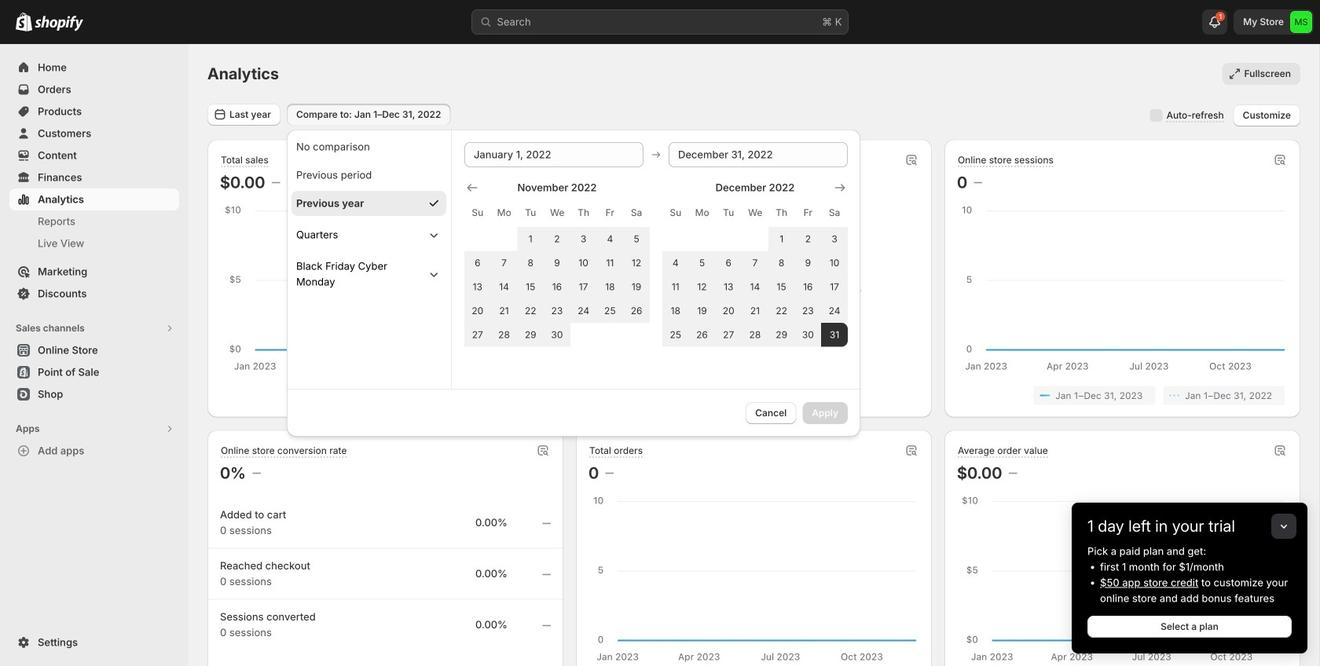 Task type: describe. For each thing, give the bounding box(es) containing it.
tuesday element for second grid from the right monday element
[[518, 199, 544, 227]]

2 friday element from the left
[[795, 199, 822, 227]]

monday element for second grid from the right
[[491, 199, 518, 227]]

0 horizontal spatial shopify image
[[16, 12, 32, 31]]

my store image
[[1291, 11, 1313, 33]]

thursday element for first the 'friday' element
[[571, 199, 597, 227]]

2 list from the left
[[961, 386, 1285, 405]]

1 friday element from the left
[[597, 199, 624, 227]]

1 list from the left
[[223, 386, 548, 405]]

YYYY-MM-DD text field
[[465, 142, 644, 167]]



Task type: vqa. For each thing, say whether or not it's contained in the screenshot.
dialog
no



Task type: locate. For each thing, give the bounding box(es) containing it.
0 horizontal spatial tuesday element
[[518, 199, 544, 227]]

2 saturday element from the left
[[822, 199, 848, 227]]

saturday element
[[624, 199, 650, 227], [822, 199, 848, 227]]

1 grid from the left
[[465, 180, 650, 347]]

1 horizontal spatial list
[[961, 386, 1285, 405]]

wednesday element down yyyy-mm-dd text field on the top of page
[[742, 199, 769, 227]]

sunday element for second grid from the right monday element
[[465, 199, 491, 227]]

1 horizontal spatial grid
[[663, 180, 848, 347]]

0 horizontal spatial grid
[[465, 180, 650, 347]]

sunday element
[[465, 199, 491, 227], [663, 199, 689, 227]]

saturday element for first the 'friday' element
[[624, 199, 650, 227]]

friday element
[[597, 199, 624, 227], [795, 199, 822, 227]]

2 wednesday element from the left
[[742, 199, 769, 227]]

1 horizontal spatial sunday element
[[663, 199, 689, 227]]

1 horizontal spatial tuesday element
[[716, 199, 742, 227]]

2 sunday element from the left
[[663, 199, 689, 227]]

tuesday element
[[518, 199, 544, 227], [716, 199, 742, 227]]

tuesday element down yyyy-mm-dd text box
[[518, 199, 544, 227]]

1 sunday element from the left
[[465, 199, 491, 227]]

wednesday element for thursday element corresponding to first the 'friday' element
[[544, 199, 571, 227]]

2 grid from the left
[[663, 180, 848, 347]]

saturday element for 2nd the 'friday' element
[[822, 199, 848, 227]]

1 wednesday element from the left
[[544, 199, 571, 227]]

1 horizontal spatial friday element
[[795, 199, 822, 227]]

1 monday element from the left
[[491, 199, 518, 227]]

thursday element down yyyy-mm-dd text box
[[571, 199, 597, 227]]

monday element for 1st grid from right
[[689, 199, 716, 227]]

grid
[[465, 180, 650, 347], [663, 180, 848, 347]]

2 monday element from the left
[[689, 199, 716, 227]]

1 horizontal spatial shopify image
[[35, 16, 83, 31]]

1 horizontal spatial wednesday element
[[742, 199, 769, 227]]

1 horizontal spatial monday element
[[689, 199, 716, 227]]

shopify image
[[16, 12, 32, 31], [35, 16, 83, 31]]

tuesday element for 1st grid from right's monday element
[[716, 199, 742, 227]]

tuesday element down yyyy-mm-dd text field on the top of page
[[716, 199, 742, 227]]

1 saturday element from the left
[[624, 199, 650, 227]]

0 horizontal spatial wednesday element
[[544, 199, 571, 227]]

thursday element down yyyy-mm-dd text field on the top of page
[[769, 199, 795, 227]]

wednesday element for 2nd the 'friday' element thursday element
[[742, 199, 769, 227]]

0 horizontal spatial sunday element
[[465, 199, 491, 227]]

2 tuesday element from the left
[[716, 199, 742, 227]]

1 thursday element from the left
[[571, 199, 597, 227]]

wednesday element down yyyy-mm-dd text box
[[544, 199, 571, 227]]

1 horizontal spatial thursday element
[[769, 199, 795, 227]]

0 horizontal spatial thursday element
[[571, 199, 597, 227]]

thursday element for 2nd the 'friday' element
[[769, 199, 795, 227]]

sunday element for 1st grid from right's monday element
[[663, 199, 689, 227]]

2 thursday element from the left
[[769, 199, 795, 227]]

monday element
[[491, 199, 518, 227], [689, 199, 716, 227]]

wednesday element
[[544, 199, 571, 227], [742, 199, 769, 227]]

1 tuesday element from the left
[[518, 199, 544, 227]]

list
[[223, 386, 548, 405], [961, 386, 1285, 405]]

0 horizontal spatial saturday element
[[624, 199, 650, 227]]

YYYY-MM-DD text field
[[669, 142, 848, 167]]

0 horizontal spatial friday element
[[597, 199, 624, 227]]

0 horizontal spatial list
[[223, 386, 548, 405]]

thursday element
[[571, 199, 597, 227], [769, 199, 795, 227]]

0 horizontal spatial monday element
[[491, 199, 518, 227]]

1 horizontal spatial saturday element
[[822, 199, 848, 227]]



